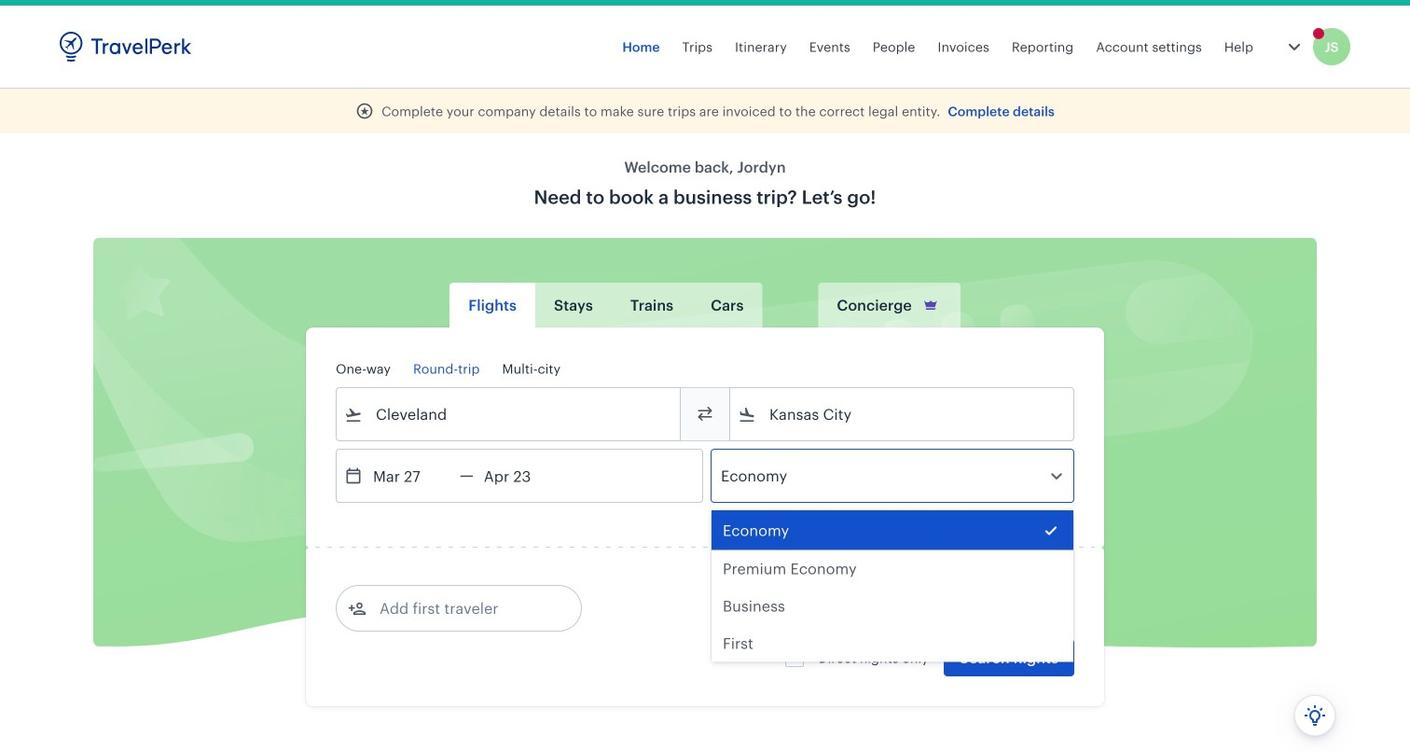 Task type: locate. For each thing, give the bounding box(es) containing it.
From search field
[[363, 399, 656, 429]]

To search field
[[757, 399, 1050, 429]]

Depart text field
[[363, 450, 460, 502]]



Task type: describe. For each thing, give the bounding box(es) containing it.
Return text field
[[474, 450, 571, 502]]

Add first traveler search field
[[367, 593, 561, 623]]



Task type: vqa. For each thing, say whether or not it's contained in the screenshot.
the Choose Thursday, May 16, 2024 as your check-in date. It's available. icon
no



